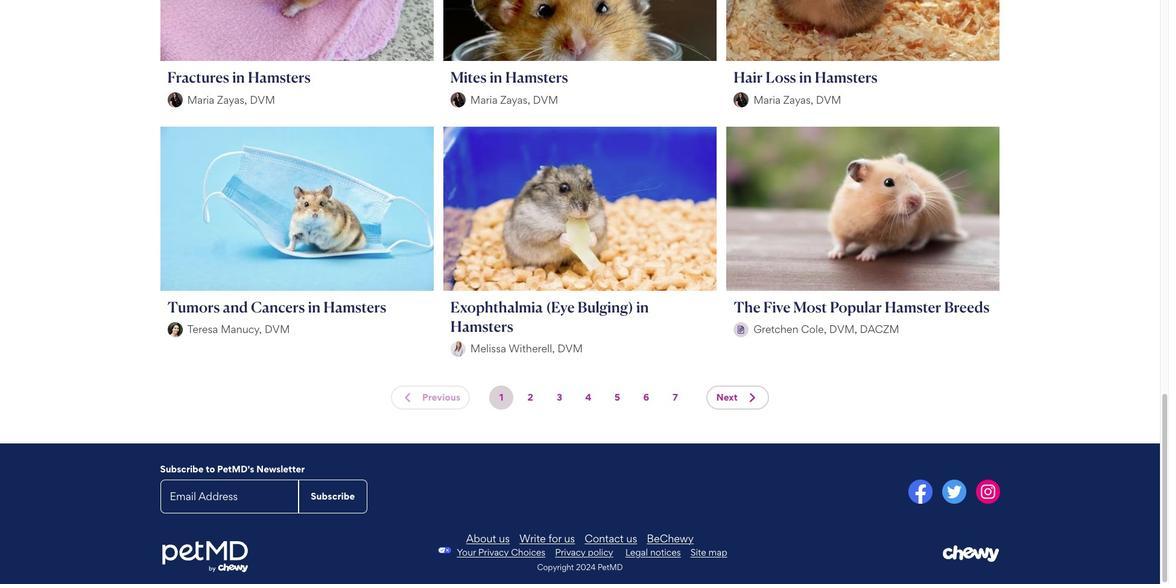 Task type: vqa. For each thing, say whether or not it's contained in the screenshot.
Mitchell,
no



Task type: describe. For each thing, give the bounding box(es) containing it.
dvm for fractures
[[250, 93, 275, 106]]

about us
[[466, 532, 510, 545]]

privacy policy
[[555, 547, 614, 558]]

petmd's
[[217, 463, 254, 475]]

4
[[586, 392, 592, 403]]

map
[[709, 547, 728, 558]]

next
[[717, 392, 738, 403]]

in right loss
[[800, 68, 812, 87]]

2 us from the left
[[565, 532, 575, 545]]

write for us
[[520, 532, 575, 545]]

about petmd element
[[302, 532, 859, 545]]

manucy,
[[221, 323, 262, 336]]

teresa
[[187, 323, 218, 336]]

cole,
[[802, 323, 827, 336]]

5 link
[[606, 385, 630, 410]]

by image for the five most popular hamster breeds
[[734, 322, 749, 337]]

maria zayas, dvm for fractures
[[187, 93, 275, 106]]

maria for mites
[[471, 93, 498, 106]]

policy
[[588, 547, 614, 558]]

cancers
[[251, 298, 305, 316]]

about
[[466, 532, 497, 545]]

hair loss in hamsters
[[734, 68, 878, 87]]

mites in hamsters
[[451, 68, 568, 87]]

dvm,
[[830, 323, 858, 336]]

write
[[520, 532, 546, 545]]

melissa witherell, dvm
[[471, 342, 583, 355]]

2 link
[[519, 385, 543, 410]]

by image for mites in hamsters
[[451, 93, 466, 108]]

facebook image
[[909, 480, 933, 504]]

exophthalmia
[[451, 298, 543, 316]]

subscribe for subscribe
[[311, 491, 355, 502]]

copyright 2024 petmd
[[538, 562, 623, 572]]

to
[[206, 463, 215, 475]]

newsletter
[[257, 463, 305, 475]]

my privacy choices image
[[433, 547, 457, 553]]

exophthalmia (eye bulging) in hamsters
[[451, 298, 649, 335]]

mites
[[451, 68, 487, 87]]

subscribe to petmd's newsletter
[[160, 463, 305, 475]]

fractures
[[167, 68, 229, 87]]

dvm for hair
[[817, 93, 842, 106]]

breeds
[[945, 298, 990, 316]]

dvm for tumors
[[265, 323, 290, 336]]

privacy inside "link"
[[479, 547, 509, 558]]

legal
[[626, 547, 648, 558]]

bechewy
[[647, 532, 694, 545]]

the
[[734, 298, 761, 316]]

in right cancers at the bottom of the page
[[308, 298, 321, 316]]

hamster
[[885, 298, 942, 316]]

the five most popular hamster breeds
[[734, 298, 990, 316]]

maria zayas, dvm for mites
[[471, 93, 559, 106]]

4 link
[[577, 385, 601, 410]]

dvm for exophthalmia
[[558, 342, 583, 355]]

7 link
[[664, 385, 688, 410]]

6 link
[[635, 385, 659, 410]]

by image
[[167, 322, 183, 337]]

maria zayas, dvm for hair
[[754, 93, 842, 106]]

site map
[[691, 547, 728, 558]]

loss
[[766, 68, 797, 87]]

social element
[[585, 480, 1000, 506]]

legal element
[[626, 547, 728, 558]]

your privacy choices link
[[457, 547, 546, 558]]

legal notices link
[[626, 547, 681, 558]]

in right mites
[[490, 68, 503, 87]]

zayas, for hair
[[784, 93, 814, 106]]

tumors and cancers in hamsters
[[167, 298, 387, 316]]

maria for hair
[[754, 93, 781, 106]]

and
[[223, 298, 248, 316]]

gretchen
[[754, 323, 799, 336]]



Task type: locate. For each thing, give the bounding box(es) containing it.
contact us link
[[585, 532, 638, 545]]

0 horizontal spatial subscribe
[[160, 463, 204, 475]]

privacy policy link
[[555, 547, 614, 558]]

hamsters
[[248, 68, 311, 87], [506, 68, 568, 87], [815, 68, 878, 87], [324, 298, 387, 316], [451, 317, 514, 335]]

by image
[[167, 93, 183, 108], [451, 93, 466, 108], [734, 93, 749, 108], [734, 322, 749, 337], [451, 341, 466, 357]]

subscribe button
[[299, 480, 367, 513]]

us for contact us
[[627, 532, 638, 545]]

3 maria zayas, dvm from the left
[[754, 93, 842, 106]]

2 maria from the left
[[471, 93, 498, 106]]

petmd home image
[[160, 540, 249, 574]]

subscribe for subscribe to petmd's newsletter
[[160, 463, 204, 475]]

1 privacy from the left
[[479, 547, 509, 558]]

about us link
[[466, 532, 510, 545]]

privacy down about petmd element
[[555, 547, 586, 558]]

in
[[232, 68, 245, 87], [490, 68, 503, 87], [800, 68, 812, 87], [308, 298, 321, 316], [637, 298, 649, 316]]

in right bulging)
[[637, 298, 649, 316]]

dvm down exophthalmia (eye bulging) in hamsters
[[558, 342, 583, 355]]

zayas, down hair loss in hamsters
[[784, 93, 814, 106]]

copyright
[[538, 562, 574, 572]]

3
[[557, 392, 563, 403]]

zayas,
[[217, 93, 247, 106], [500, 93, 531, 106], [784, 93, 814, 106]]

by image down the
[[734, 322, 749, 337]]

1 horizontal spatial maria zayas, dvm
[[471, 93, 559, 106]]

1 us from the left
[[499, 532, 510, 545]]

maria zayas, dvm down hair loss in hamsters
[[754, 93, 842, 106]]

1 horizontal spatial subscribe
[[311, 491, 355, 502]]

3 zayas, from the left
[[784, 93, 814, 106]]

witherell,
[[509, 342, 555, 355]]

zayas, down mites in hamsters
[[500, 93, 531, 106]]

fractures in hamsters
[[167, 68, 311, 87]]

maria zayas, dvm down fractures in hamsters
[[187, 93, 275, 106]]

subscribe
[[160, 463, 204, 475], [311, 491, 355, 502]]

by image down the fractures
[[167, 93, 183, 108]]

in right the fractures
[[232, 68, 245, 87]]

petmd
[[598, 562, 623, 572]]

maria
[[187, 93, 215, 106], [471, 93, 498, 106], [754, 93, 781, 106]]

1 horizontal spatial zayas,
[[500, 93, 531, 106]]

(eye
[[546, 298, 575, 316]]

privacy element
[[433, 547, 614, 558]]

gretchen cole, dvm, daczm
[[754, 323, 900, 336]]

privacy
[[479, 547, 509, 558], [555, 547, 586, 558]]

legal notices
[[626, 547, 681, 558]]

contact us
[[585, 532, 638, 545]]

by image down hair
[[734, 93, 749, 108]]

in inside exophthalmia (eye bulging) in hamsters
[[637, 298, 649, 316]]

dvm down mites in hamsters
[[533, 93, 559, 106]]

most
[[794, 298, 828, 316]]

melissa
[[471, 342, 506, 355]]

popular
[[831, 298, 882, 316]]

1 horizontal spatial privacy
[[555, 547, 586, 558]]

your
[[457, 547, 476, 558]]

zayas, for mites
[[500, 93, 531, 106]]

twitter image
[[943, 480, 967, 504]]

bechewy link
[[647, 532, 694, 545]]

1 maria zayas, dvm from the left
[[187, 93, 275, 106]]

2 horizontal spatial us
[[627, 532, 638, 545]]

0 horizontal spatial maria
[[187, 93, 215, 106]]

site map link
[[691, 547, 728, 558]]

2 horizontal spatial zayas,
[[784, 93, 814, 106]]

hair
[[734, 68, 763, 87]]

maria down mites
[[471, 93, 498, 106]]

6
[[644, 392, 650, 403]]

us
[[499, 532, 510, 545], [565, 532, 575, 545], [627, 532, 638, 545]]

1 horizontal spatial maria
[[471, 93, 498, 106]]

teresa manucy, dvm
[[187, 323, 290, 336]]

by image down mites
[[451, 93, 466, 108]]

maria down loss
[[754, 93, 781, 106]]

2 maria zayas, dvm from the left
[[471, 93, 559, 106]]

hamsters inside exophthalmia (eye bulging) in hamsters
[[451, 317, 514, 335]]

notices
[[651, 547, 681, 558]]

contact
[[585, 532, 624, 545]]

7
[[673, 392, 678, 403]]

by image left melissa
[[451, 341, 466, 357]]

3 maria from the left
[[754, 93, 781, 106]]

instagram image
[[976, 480, 1000, 504]]

for
[[549, 532, 562, 545]]

0 vertical spatial subscribe
[[160, 463, 204, 475]]

us right for
[[565, 532, 575, 545]]

1 vertical spatial subscribe
[[311, 491, 355, 502]]

2
[[528, 392, 534, 403]]

2 privacy from the left
[[555, 547, 586, 558]]

tumors
[[167, 298, 220, 316]]

us up the legal
[[627, 532, 638, 545]]

chewy logo image
[[943, 545, 1000, 563]]

next link
[[707, 385, 770, 410]]

five
[[764, 298, 791, 316]]

dvm down hair loss in hamsters
[[817, 93, 842, 106]]

maria for fractures
[[187, 93, 215, 106]]

3 link
[[548, 385, 572, 410]]

by image for fractures in hamsters
[[167, 93, 183, 108]]

dvm down tumors and cancers in hamsters
[[265, 323, 290, 336]]

us for about us
[[499, 532, 510, 545]]

3 us from the left
[[627, 532, 638, 545]]

zayas, for fractures
[[217, 93, 247, 106]]

maria zayas, dvm down mites in hamsters
[[471, 93, 559, 106]]

us up the your privacy choices
[[499, 532, 510, 545]]

your privacy choices
[[457, 547, 546, 558]]

2 zayas, from the left
[[500, 93, 531, 106]]

2 horizontal spatial maria zayas, dvm
[[754, 93, 842, 106]]

maria down the fractures
[[187, 93, 215, 106]]

2 horizontal spatial maria
[[754, 93, 781, 106]]

0 horizontal spatial privacy
[[479, 547, 509, 558]]

2024
[[576, 562, 596, 572]]

by image for exophthalmia (eye bulging) in hamsters
[[451, 341, 466, 357]]

5
[[615, 392, 621, 403]]

zayas, down fractures in hamsters
[[217, 93, 247, 106]]

1 zayas, from the left
[[217, 93, 247, 106]]

0 horizontal spatial zayas,
[[217, 93, 247, 106]]

None email field
[[160, 480, 299, 513]]

1 maria from the left
[[187, 93, 215, 106]]

site
[[691, 547, 707, 558]]

0 horizontal spatial maria zayas, dvm
[[187, 93, 275, 106]]

1 horizontal spatial us
[[565, 532, 575, 545]]

dvm for mites
[[533, 93, 559, 106]]

daczm
[[860, 323, 900, 336]]

bulging)
[[578, 298, 634, 316]]

write for us link
[[520, 532, 575, 545]]

dvm
[[250, 93, 275, 106], [533, 93, 559, 106], [817, 93, 842, 106], [265, 323, 290, 336], [558, 342, 583, 355]]

dvm down fractures in hamsters
[[250, 93, 275, 106]]

by image for hair loss in hamsters
[[734, 93, 749, 108]]

choices
[[511, 547, 546, 558]]

privacy down about us
[[479, 547, 509, 558]]

subscribe inside button
[[311, 491, 355, 502]]

maria zayas, dvm
[[187, 93, 275, 106], [471, 93, 559, 106], [754, 93, 842, 106]]

0 horizontal spatial us
[[499, 532, 510, 545]]



